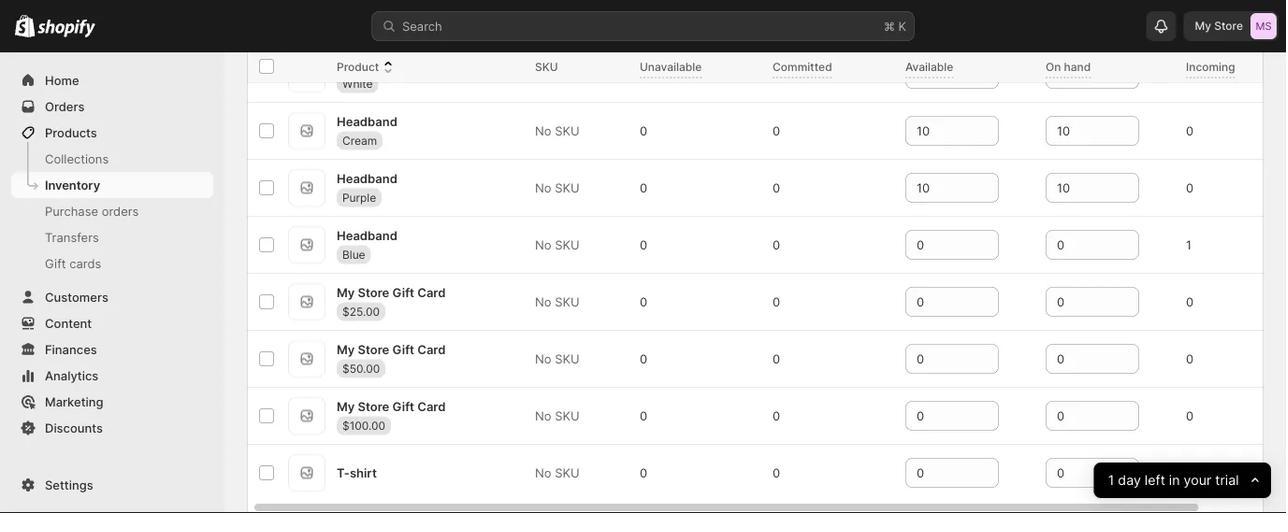 Task type: vqa. For each thing, say whether or not it's contained in the screenshot.


Task type: describe. For each thing, give the bounding box(es) containing it.
marketing
[[45, 395, 103, 409]]

sku for headband white
[[555, 66, 580, 81]]

day
[[1119, 473, 1142, 489]]

my for my store gift card $50.00
[[337, 342, 355, 357]]

my for my store gift card $100.00
[[337, 399, 355, 414]]

no sku for headband cream
[[535, 124, 580, 138]]

store for my store gift card $100.00
[[358, 399, 390, 414]]

available button
[[906, 58, 973, 77]]

content
[[45, 316, 92, 331]]

my store gift card $25.00
[[337, 285, 446, 318]]

headband cream
[[337, 114, 398, 147]]

finances link
[[11, 337, 213, 363]]

gift for my store gift card $25.00
[[393, 285, 415, 300]]

unavailable button
[[640, 58, 721, 77]]

discounts
[[45, 421, 103, 436]]

123
[[535, 9, 556, 24]]

in
[[1170, 473, 1181, 489]]

card for my store gift card $100.00
[[418, 399, 446, 414]]

headband purple
[[337, 171, 398, 204]]

gift cards link
[[11, 251, 213, 277]]

sku for my store gift card $100.00
[[555, 409, 580, 423]]

committed
[[773, 60, 832, 74]]

no for headband white
[[535, 66, 552, 81]]

store for my store gift card $50.00
[[358, 342, 390, 357]]

committed button
[[773, 58, 851, 77]]

sku for headband cream
[[555, 124, 580, 138]]

my store gift card link for my store gift card $100.00
[[337, 397, 446, 416]]

discounts link
[[11, 415, 213, 442]]

$25.00
[[342, 305, 380, 318]]

on hand
[[1046, 60, 1091, 74]]

$50.00 link
[[337, 360, 386, 378]]

no sku for my store gift card $25.00
[[535, 295, 580, 309]]

shopify image
[[38, 19, 96, 38]]

purchase
[[45, 204, 98, 218]]

no for my store gift card $100.00
[[535, 409, 552, 423]]

no sku for headband white
[[535, 66, 580, 81]]

products
[[45, 125, 97, 140]]

incoming button
[[1186, 58, 1254, 77]]

cream link
[[337, 131, 383, 150]]

headband for headband cream
[[337, 114, 398, 128]]

headband link for headband purple
[[337, 169, 398, 188]]

finances
[[45, 342, 97, 357]]

purchase orders
[[45, 204, 139, 218]]

home
[[45, 73, 79, 87]]

blue link
[[337, 245, 371, 264]]

unavailable
[[640, 60, 702, 74]]

⌘ k
[[884, 19, 907, 33]]

collections
[[45, 152, 109, 166]]

card for my store gift card $25.00
[[418, 285, 446, 300]]

analytics
[[45, 369, 99, 383]]

white link
[[337, 74, 379, 93]]

my for my store gift card $25.00
[[337, 285, 355, 300]]

sku for my store gift card $25.00
[[555, 295, 580, 309]]

settings
[[45, 478, 93, 493]]

home link
[[11, 67, 213, 94]]

no sku for my store gift card $100.00
[[535, 409, 580, 423]]

on hand button
[[1046, 58, 1110, 77]]

gift cards
[[45, 256, 101, 271]]

my store gift card $100.00
[[337, 399, 446, 433]]

left
[[1145, 473, 1166, 489]]

marketing link
[[11, 389, 213, 415]]

t-shirt link
[[337, 464, 377, 483]]

8 no from the top
[[535, 466, 552, 480]]

no for my store gift card $50.00
[[535, 352, 552, 366]]

purchase orders link
[[11, 198, 213, 225]]

my store gift card link for my store gift card $50.00
[[337, 340, 446, 359]]

headband blue
[[337, 228, 398, 261]]



Task type: locate. For each thing, give the bounding box(es) containing it.
collections link
[[11, 146, 213, 172]]

0 vertical spatial 1
[[1186, 238, 1192, 252]]

0 vertical spatial my store gift card link
[[337, 283, 446, 302]]

2 vertical spatial my store gift card link
[[337, 397, 446, 416]]

headband white
[[337, 57, 398, 90]]

7 no from the top
[[535, 409, 552, 423]]

orders
[[102, 204, 139, 218]]

content link
[[11, 311, 213, 337]]

6 no from the top
[[535, 352, 552, 366]]

no for headband cream
[[535, 124, 552, 138]]

gift inside my store gift card $100.00
[[393, 399, 415, 414]]

0 horizontal spatial 1
[[1109, 473, 1115, 489]]

1 no from the top
[[535, 66, 552, 81]]

$25.00 link
[[337, 302, 385, 321]]

card inside my store gift card $50.00
[[418, 342, 446, 357]]

available
[[906, 60, 954, 74]]

gift down my store gift card $50.00
[[393, 399, 415, 414]]

my store
[[1195, 19, 1244, 33]]

3 no sku from the top
[[535, 181, 580, 195]]

0 vertical spatial card
[[418, 285, 446, 300]]

headband
[[337, 57, 398, 71], [337, 114, 398, 128], [337, 171, 398, 186], [337, 228, 398, 243]]

no sku for my store gift card $50.00
[[535, 352, 580, 366]]

sku for headband purple
[[555, 181, 580, 195]]

my store gift card link up $25.00
[[337, 283, 446, 302]]

headband link up "white"
[[337, 55, 398, 74]]

2 no sku from the top
[[535, 124, 580, 138]]

1 day left in your trial button
[[1094, 463, 1272, 499]]

my store gift card link for my store gift card $25.00
[[337, 283, 446, 302]]

headband link up the 'purple'
[[337, 169, 398, 188]]

card up my store gift card $50.00
[[418, 285, 446, 300]]

incoming
[[1186, 60, 1236, 74]]

gift down my store gift card $25.00
[[393, 342, 415, 357]]

my store gift card link
[[337, 283, 446, 302], [337, 340, 446, 359], [337, 397, 446, 416]]

blue
[[342, 248, 366, 261]]

1 no sku from the top
[[535, 66, 580, 81]]

store up $25.00
[[358, 285, 390, 300]]

store up $100.00
[[358, 399, 390, 414]]

my
[[1195, 19, 1212, 33], [337, 285, 355, 300], [337, 342, 355, 357], [337, 399, 355, 414]]

card
[[418, 285, 446, 300], [418, 342, 446, 357], [418, 399, 446, 414]]

transfers link
[[11, 225, 213, 251]]

1 vertical spatial card
[[418, 342, 446, 357]]

store for my store gift card $25.00
[[358, 285, 390, 300]]

gift inside my store gift card $50.00
[[393, 342, 415, 357]]

3 headband from the top
[[337, 171, 398, 186]]

1 for 1 day left in your trial
[[1109, 473, 1115, 489]]

1 for 1
[[1186, 238, 1192, 252]]

no
[[535, 66, 552, 81], [535, 124, 552, 138], [535, 181, 552, 195], [535, 238, 552, 252], [535, 295, 552, 309], [535, 352, 552, 366], [535, 409, 552, 423], [535, 466, 552, 480]]

headband link for headband blue
[[337, 226, 398, 245]]

your
[[1184, 473, 1212, 489]]

k
[[899, 19, 907, 33]]

cards
[[69, 256, 101, 271]]

purple link
[[337, 188, 382, 207]]

sku
[[535, 60, 558, 74], [555, 66, 580, 81], [555, 124, 580, 138], [555, 181, 580, 195], [555, 238, 580, 252], [555, 295, 580, 309], [555, 352, 580, 366], [555, 409, 580, 423], [555, 466, 580, 480]]

my store gift card $50.00
[[337, 342, 446, 375]]

sku for my store gift card $50.00
[[555, 352, 580, 366]]

1 my store gift card link from the top
[[337, 283, 446, 302]]

my up $25.00
[[337, 285, 355, 300]]

sku inside button
[[535, 60, 558, 74]]

3 headband link from the top
[[337, 169, 398, 188]]

4 headband from the top
[[337, 228, 398, 243]]

analytics link
[[11, 363, 213, 389]]

store
[[1215, 19, 1244, 33], [358, 285, 390, 300], [358, 342, 390, 357], [358, 399, 390, 414]]

white
[[342, 76, 373, 90]]

1 vertical spatial 1
[[1109, 473, 1115, 489]]

gift left cards
[[45, 256, 66, 271]]

my up $50.00
[[337, 342, 355, 357]]

shirt
[[350, 466, 377, 480]]

customers
[[45, 290, 108, 305]]

inventory
[[45, 178, 100, 192]]

cream
[[342, 134, 377, 147]]

my inside my store gift card $100.00
[[337, 399, 355, 414]]

orders link
[[11, 94, 213, 120]]

headband up blue
[[337, 228, 398, 243]]

card down my store gift card $25.00
[[418, 342, 446, 357]]

my store gift card link up $50.00
[[337, 340, 446, 359]]

headband for headband purple
[[337, 171, 398, 186]]

headband for headband blue
[[337, 228, 398, 243]]

1 inside dropdown button
[[1109, 473, 1115, 489]]

1 inside "dropdown button"
[[1186, 238, 1192, 252]]

headband up cream
[[337, 114, 398, 128]]

no for headband purple
[[535, 181, 552, 195]]

0 button
[[633, 61, 674, 87], [765, 61, 807, 87], [633, 118, 674, 144], [765, 118, 807, 144], [1179, 118, 1220, 144], [633, 175, 674, 201], [765, 175, 807, 201], [1179, 175, 1220, 201], [633, 232, 674, 258], [765, 232, 807, 258], [633, 289, 674, 315], [765, 289, 807, 315], [1179, 289, 1220, 315], [633, 346, 674, 372], [765, 346, 807, 372], [1179, 346, 1220, 372], [633, 403, 674, 429], [765, 403, 807, 429], [1179, 403, 1220, 429], [633, 460, 674, 487], [765, 460, 807, 487]]

3 no from the top
[[535, 181, 552, 195]]

card down my store gift card $50.00
[[418, 399, 446, 414]]

store inside my store gift card $50.00
[[358, 342, 390, 357]]

no sku for headband purple
[[535, 181, 580, 195]]

trial
[[1216, 473, 1240, 489]]

my up $100.00
[[337, 399, 355, 414]]

my inside my store gift card $50.00
[[337, 342, 355, 357]]

1 horizontal spatial 1
[[1186, 238, 1192, 252]]

product button
[[337, 58, 398, 77]]

hand
[[1064, 60, 1091, 74]]

gift inside my store gift card $25.00
[[393, 285, 415, 300]]

⌘
[[884, 19, 895, 33]]

headband link up blue
[[337, 226, 398, 245]]

on
[[1046, 60, 1061, 74]]

sku for headband blue
[[555, 238, 580, 252]]

my store image
[[1251, 13, 1277, 39]]

orders
[[45, 99, 85, 114]]

gift for my store gift card $50.00
[[393, 342, 415, 357]]

purple
[[342, 191, 376, 204]]

2 no from the top
[[535, 124, 552, 138]]

shopify image
[[15, 15, 35, 37]]

no for my store gift card $25.00
[[535, 295, 552, 309]]

no sku
[[535, 66, 580, 81], [535, 124, 580, 138], [535, 181, 580, 195], [535, 238, 580, 252], [535, 295, 580, 309], [535, 352, 580, 366], [535, 409, 580, 423], [535, 466, 580, 480]]

gift down headband blue
[[393, 285, 415, 300]]

headband link for headband white
[[337, 55, 398, 74]]

6 no sku from the top
[[535, 352, 580, 366]]

1 headband link from the top
[[337, 55, 398, 74]]

gift for my store gift card $100.00
[[393, 399, 415, 414]]

2 vertical spatial card
[[418, 399, 446, 414]]

$100.00 link
[[337, 417, 391, 435]]

2 my store gift card link from the top
[[337, 340, 446, 359]]

store left my store image
[[1215, 19, 1244, 33]]

store up $50.00
[[358, 342, 390, 357]]

1 headband from the top
[[337, 57, 398, 71]]

card inside my store gift card $25.00
[[418, 285, 446, 300]]

4 no sku from the top
[[535, 238, 580, 252]]

5 no from the top
[[535, 295, 552, 309]]

customers link
[[11, 284, 213, 311]]

2 card from the top
[[418, 342, 446, 357]]

store inside my store gift card $25.00
[[358, 285, 390, 300]]

None number field
[[906, 59, 971, 89], [1046, 59, 1112, 89], [906, 116, 971, 146], [1046, 116, 1112, 146], [906, 173, 971, 203], [1046, 173, 1112, 203], [906, 230, 971, 260], [1046, 230, 1112, 260], [906, 287, 971, 317], [1046, 287, 1112, 317], [906, 344, 971, 374], [1046, 344, 1112, 374], [906, 401, 971, 431], [1046, 401, 1112, 431], [906, 459, 971, 488], [1046, 459, 1112, 488], [906, 59, 971, 89], [1046, 59, 1112, 89], [906, 116, 971, 146], [1046, 116, 1112, 146], [906, 173, 971, 203], [1046, 173, 1112, 203], [906, 230, 971, 260], [1046, 230, 1112, 260], [906, 287, 971, 317], [1046, 287, 1112, 317], [906, 344, 971, 374], [1046, 344, 1112, 374], [906, 401, 971, 431], [1046, 401, 1112, 431], [906, 459, 971, 488], [1046, 459, 1112, 488]]

0
[[640, 66, 648, 81], [773, 66, 781, 81], [640, 124, 648, 138], [773, 124, 781, 138], [1186, 124, 1194, 138], [640, 181, 648, 195], [773, 181, 781, 195], [1186, 181, 1194, 195], [640, 238, 648, 252], [773, 238, 781, 252], [640, 295, 648, 309], [773, 295, 781, 309], [1186, 295, 1194, 309], [640, 352, 648, 366], [773, 352, 781, 366], [1186, 352, 1194, 366], [640, 409, 648, 423], [773, 409, 781, 423], [1186, 409, 1194, 423], [640, 466, 648, 480], [773, 466, 781, 480]]

headband up "white"
[[337, 57, 398, 71]]

gift
[[45, 256, 66, 271], [393, 285, 415, 300], [393, 342, 415, 357], [393, 399, 415, 414]]

t-
[[337, 466, 350, 480]]

4 headband link from the top
[[337, 226, 398, 245]]

t-shirt
[[337, 466, 377, 480]]

2 headband link from the top
[[337, 112, 398, 131]]

3 card from the top
[[418, 399, 446, 414]]

8 no sku from the top
[[535, 466, 580, 480]]

no for headband blue
[[535, 238, 552, 252]]

my for my store
[[1195, 19, 1212, 33]]

headband link up cream
[[337, 112, 398, 131]]

headband for headband white
[[337, 57, 398, 71]]

$50.00
[[342, 362, 380, 375]]

$100.00
[[342, 419, 385, 433]]

store inside my store gift card $100.00
[[358, 399, 390, 414]]

5 no sku from the top
[[535, 295, 580, 309]]

products link
[[11, 120, 213, 146]]

my up incoming
[[1195, 19, 1212, 33]]

sku button
[[535, 58, 577, 77]]

card inside my store gift card $100.00
[[418, 399, 446, 414]]

3 my store gift card link from the top
[[337, 397, 446, 416]]

store for my store
[[1215, 19, 1244, 33]]

1 button
[[1179, 232, 1218, 258]]

headband up the 'purple'
[[337, 171, 398, 186]]

inventory link
[[11, 172, 213, 198]]

card for my store gift card $50.00
[[418, 342, 446, 357]]

search
[[402, 19, 442, 33]]

1 card from the top
[[418, 285, 446, 300]]

7 no sku from the top
[[535, 409, 580, 423]]

1 day left in your trial
[[1109, 473, 1240, 489]]

headband link for headband cream
[[337, 112, 398, 131]]

settings link
[[11, 473, 213, 499]]

product
[[337, 60, 379, 74]]

headband link
[[337, 55, 398, 74], [337, 112, 398, 131], [337, 169, 398, 188], [337, 226, 398, 245]]

1
[[1186, 238, 1192, 252], [1109, 473, 1115, 489]]

2 headband from the top
[[337, 114, 398, 128]]

my store gift card link up $100.00
[[337, 397, 446, 416]]

transfers
[[45, 230, 99, 245]]

4 no from the top
[[535, 238, 552, 252]]

1 vertical spatial my store gift card link
[[337, 340, 446, 359]]

no sku for headband blue
[[535, 238, 580, 252]]

my inside my store gift card $25.00
[[337, 285, 355, 300]]



